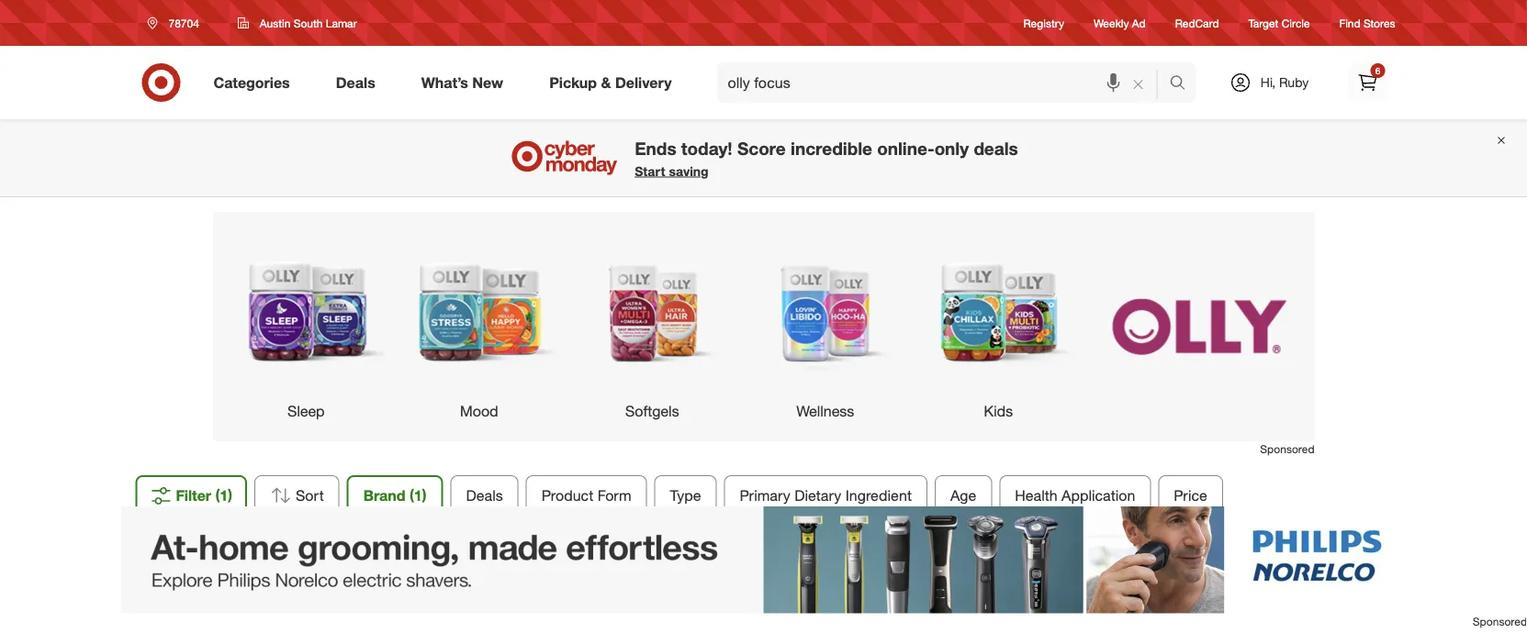 Task type: describe. For each thing, give the bounding box(es) containing it.
online-
[[877, 138, 935, 159]]

pickup for pickup
[[905, 608, 950, 626]]

filter
[[176, 487, 211, 505]]

all
[[269, 540, 283, 558]]

6
[[1376, 65, 1381, 76]]

what's
[[421, 74, 468, 91]]

store
[[1058, 608, 1091, 626]]

registry
[[1024, 16, 1065, 30]]

results
[[165, 602, 233, 628]]

target circle link
[[1249, 15, 1310, 31]]

type button
[[654, 476, 717, 516]]

start
[[635, 163, 665, 179]]

austin
[[260, 16, 291, 30]]

in
[[1042, 608, 1054, 626]]

"olly
[[262, 608, 289, 626]]

registry link
[[1024, 15, 1065, 31]]

focus"
[[294, 608, 335, 626]]

only
[[935, 138, 969, 159]]

filter (1) button
[[135, 476, 247, 516]]

dietary
[[795, 487, 842, 505]]

price
[[1174, 487, 1208, 505]]

shop
[[1003, 608, 1038, 626]]

health application button
[[1000, 476, 1151, 516]]

ruby
[[1279, 74, 1309, 90]]

1 horizontal spatial sponsored
[[1473, 615, 1527, 629]]

shop in store button
[[969, 597, 1103, 634]]

filter (1)
[[176, 487, 232, 505]]

saving
[[669, 163, 709, 179]]

brand
[[363, 487, 406, 505]]

age button
[[935, 476, 992, 516]]

same
[[1144, 608, 1182, 626]]

target
[[1249, 16, 1279, 30]]

product form button
[[526, 476, 647, 516]]

primary dietary ingredient
[[740, 487, 912, 505]]

primary dietary ingredient button
[[724, 476, 928, 516]]

health
[[1015, 487, 1058, 505]]

same day delivery
[[1144, 608, 1268, 626]]

south
[[294, 16, 323, 30]]

find
[[1340, 16, 1361, 30]]

ends today! score incredible online-only deals start saving
[[635, 138, 1018, 179]]

same day delivery button
[[1110, 597, 1280, 634]]

ends
[[635, 138, 677, 159]]

&
[[601, 74, 611, 91]]

78704 button
[[135, 6, 218, 39]]

health application
[[1015, 487, 1136, 505]]

find stores link
[[1340, 15, 1396, 31]]

1 vertical spatial advertisement region
[[0, 507, 1527, 614]]

sort button
[[254, 476, 340, 516]]

shop in store
[[1003, 608, 1091, 626]]

deals for 'deals' link at the top left of the page
[[336, 74, 375, 91]]

stores
[[1364, 16, 1396, 30]]

deals
[[974, 138, 1018, 159]]

redcard link
[[1175, 15, 1219, 31]]



Task type: locate. For each thing, give the bounding box(es) containing it.
find stores
[[1340, 16, 1396, 30]]

0 vertical spatial sponsored
[[1260, 443, 1315, 456]]

deals button
[[451, 476, 519, 516]]

incredible
[[791, 138, 873, 159]]

pickup inside button
[[905, 608, 950, 626]]

deals down lamar
[[336, 74, 375, 91]]

0 horizontal spatial deals
[[336, 74, 375, 91]]

(1) for brand (1)
[[410, 487, 427, 505]]

olly
[[149, 539, 180, 555]]

today!
[[681, 138, 733, 159]]

ad
[[1132, 16, 1146, 30]]

0 vertical spatial advertisement region
[[213, 212, 1315, 442]]

(1)
[[215, 487, 232, 505], [410, 487, 427, 505]]

new
[[472, 74, 503, 91]]

type
[[670, 487, 701, 505]]

brand (1)
[[363, 487, 427, 505]]

1 horizontal spatial pickup
[[905, 608, 950, 626]]

weekly ad link
[[1094, 15, 1146, 31]]

pickup for pickup & delivery
[[549, 74, 597, 91]]

ingredient
[[846, 487, 912, 505]]

sort
[[296, 487, 324, 505]]

day
[[1186, 608, 1211, 626]]

pickup button
[[871, 597, 962, 634]]

1 vertical spatial delivery
[[1216, 608, 1268, 626]]

hi, ruby
[[1261, 74, 1309, 90]]

categories link
[[198, 62, 313, 103]]

delivery right 'day'
[[1216, 608, 1268, 626]]

0 horizontal spatial sponsored
[[1260, 443, 1315, 456]]

pickup & delivery link
[[534, 62, 695, 103]]

deals for deals button on the bottom left of page
[[466, 487, 503, 505]]

delivery for same day delivery
[[1216, 608, 1268, 626]]

deals inside deals button
[[466, 487, 503, 505]]

deals
[[336, 74, 375, 91], [466, 487, 503, 505]]

cyber monday target deals image
[[509, 136, 620, 180]]

29 results for "olly focus"
[[135, 602, 335, 628]]

What can we help you find? suggestions appear below search field
[[717, 62, 1174, 103]]

0 horizontal spatial (1)
[[215, 487, 232, 505]]

target circle
[[1249, 16, 1310, 30]]

1 horizontal spatial deals
[[466, 487, 503, 505]]

1 horizontal spatial delivery
[[1216, 608, 1268, 626]]

2 (1) from the left
[[410, 487, 427, 505]]

redcard
[[1175, 16, 1219, 30]]

product
[[542, 487, 594, 505]]

1 vertical spatial sponsored
[[1473, 615, 1527, 629]]

1 (1) from the left
[[215, 487, 232, 505]]

austin south lamar
[[260, 16, 357, 30]]

austin south lamar button
[[226, 6, 369, 39]]

deals left product
[[466, 487, 503, 505]]

advertisement region
[[213, 212, 1315, 442], [0, 507, 1527, 614]]

pickup & delivery
[[549, 74, 672, 91]]

circle
[[1282, 16, 1310, 30]]

form
[[598, 487, 631, 505]]

categories
[[214, 74, 290, 91]]

what's new link
[[406, 62, 526, 103]]

0 vertical spatial pickup
[[549, 74, 597, 91]]

clear
[[230, 540, 265, 558]]

delivery
[[615, 74, 672, 91], [1216, 608, 1268, 626]]

0 vertical spatial delivery
[[615, 74, 672, 91]]

what's new
[[421, 74, 503, 91]]

hi,
[[1261, 74, 1276, 90]]

(1) right brand
[[410, 487, 427, 505]]

29
[[135, 602, 159, 628]]

score
[[737, 138, 786, 159]]

1 vertical spatial pickup
[[905, 608, 950, 626]]

78704
[[169, 16, 199, 30]]

pickup
[[549, 74, 597, 91], [905, 608, 950, 626]]

age
[[951, 487, 977, 505]]

search button
[[1161, 62, 1206, 107]]

delivery for pickup & delivery
[[615, 74, 672, 91]]

(1) right filter
[[215, 487, 232, 505]]

clear all button
[[230, 538, 283, 559]]

product form
[[542, 487, 631, 505]]

primary
[[740, 487, 791, 505]]

0 vertical spatial deals
[[336, 74, 375, 91]]

price button
[[1159, 476, 1223, 516]]

weekly ad
[[1094, 16, 1146, 30]]

olly button
[[135, 527, 212, 568]]

(1) for filter (1)
[[215, 487, 232, 505]]

clear all
[[230, 540, 283, 558]]

lamar
[[326, 16, 357, 30]]

deals link
[[320, 62, 398, 103]]

sponsored
[[1260, 443, 1315, 456], [1473, 615, 1527, 629]]

application
[[1062, 487, 1136, 505]]

6 link
[[1348, 62, 1388, 103]]

deals inside 'deals' link
[[336, 74, 375, 91]]

0 horizontal spatial delivery
[[615, 74, 672, 91]]

1 vertical spatial deals
[[466, 487, 503, 505]]

delivery inside button
[[1216, 608, 1268, 626]]

delivery right & on the top
[[615, 74, 672, 91]]

1 horizontal spatial (1)
[[410, 487, 427, 505]]

search
[[1161, 75, 1206, 93]]

(1) inside button
[[215, 487, 232, 505]]

weekly
[[1094, 16, 1129, 30]]

0 horizontal spatial pickup
[[549, 74, 597, 91]]

for
[[240, 608, 258, 626]]



Task type: vqa. For each thing, say whether or not it's contained in the screenshot.
Start
yes



